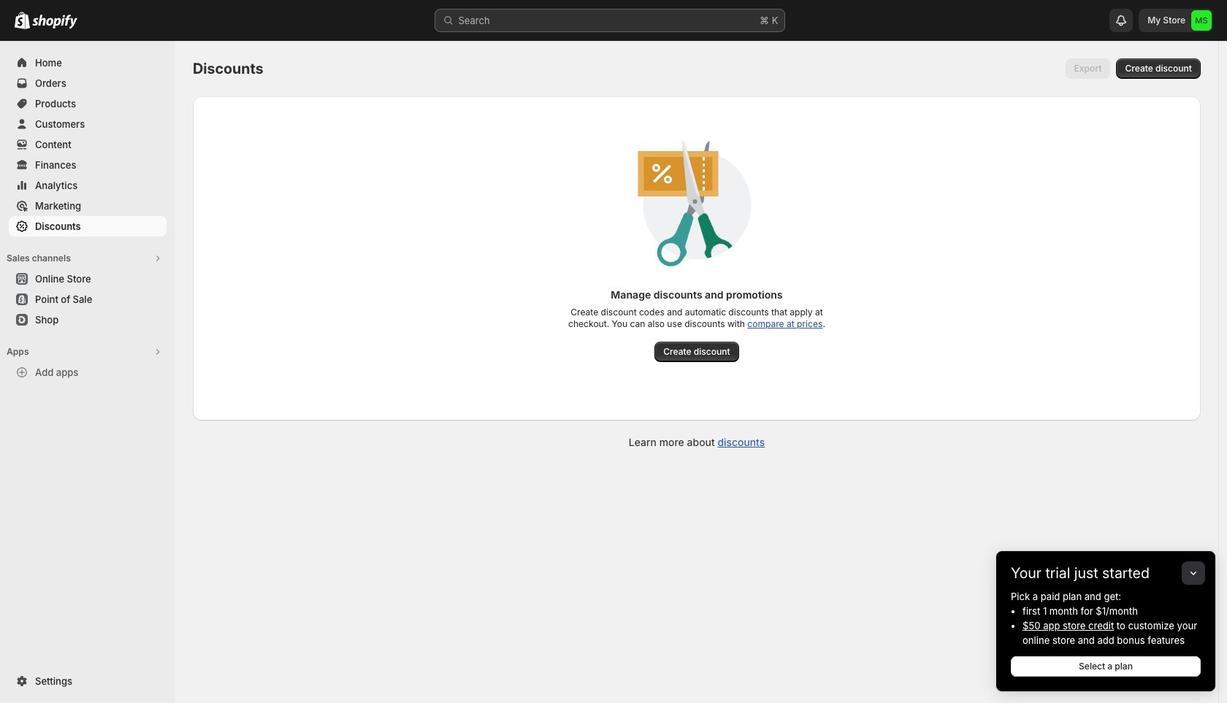 Task type: locate. For each thing, give the bounding box(es) containing it.
shopify image
[[15, 12, 30, 29]]



Task type: vqa. For each thing, say whether or not it's contained in the screenshot.
MY STORE Icon in the top right of the page
yes



Task type: describe. For each thing, give the bounding box(es) containing it.
my store image
[[1191, 10, 1212, 31]]

shopify image
[[32, 15, 77, 29]]



